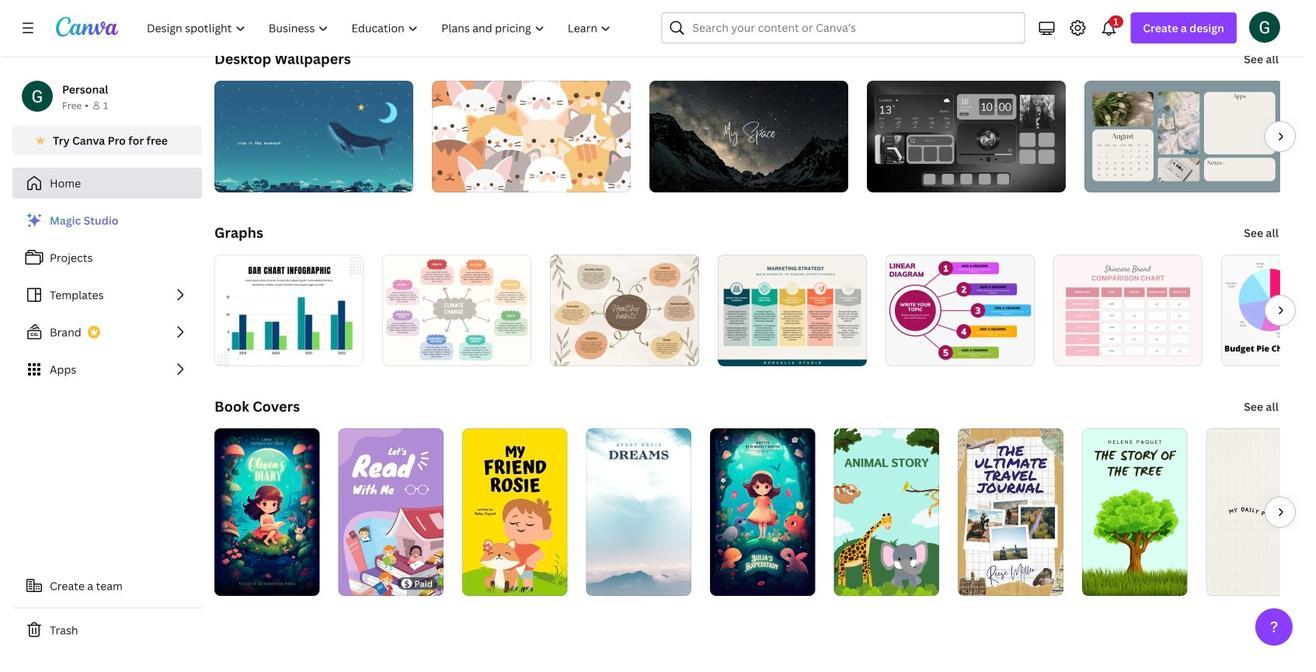 Task type: locate. For each thing, give the bounding box(es) containing it.
top level navigation element
[[137, 12, 624, 44]]

list
[[12, 205, 202, 385]]

None search field
[[661, 12, 1025, 44]]



Task type: vqa. For each thing, say whether or not it's contained in the screenshot.
now
no



Task type: describe. For each thing, give the bounding box(es) containing it.
Search search field
[[692, 13, 994, 43]]

greg robinson image
[[1249, 11, 1280, 43]]



